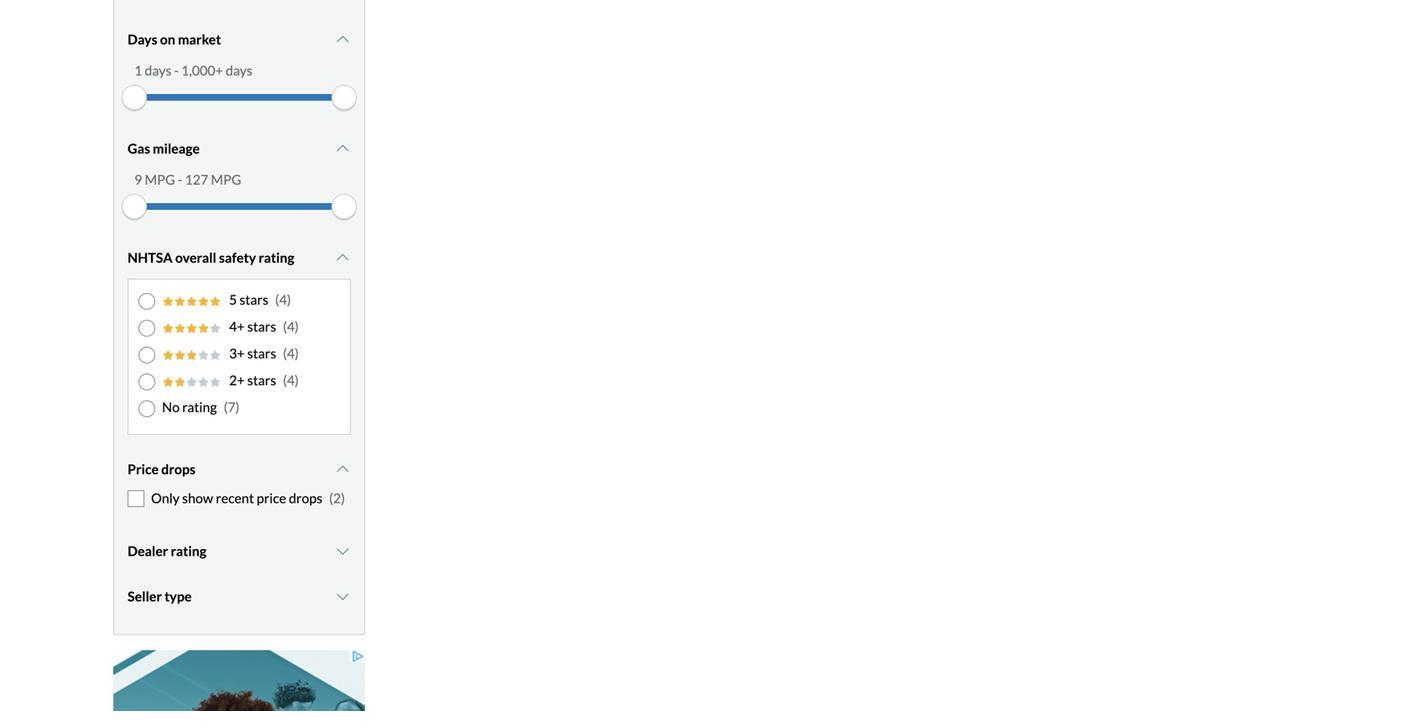 Task type: describe. For each thing, give the bounding box(es) containing it.
1 mpg from the left
[[145, 171, 175, 188]]

rating for no rating (7)
[[182, 399, 217, 415]]

nhtsa overall safety rating button
[[128, 237, 351, 279]]

2+ stars
[[229, 372, 276, 388]]

show
[[182, 490, 213, 506]]

price
[[128, 461, 159, 477]]

5
[[229, 291, 237, 308]]

dealer rating
[[128, 543, 207, 559]]

4+
[[229, 318, 245, 335]]

nhtsa
[[128, 249, 173, 266]]

price drops button
[[128, 448, 351, 490]]

no rating (7)
[[162, 399, 240, 415]]

seller
[[128, 588, 162, 604]]

1 days - 1,000+ days
[[134, 62, 253, 79]]

rating for dealer rating
[[171, 543, 207, 559]]

seller type button
[[128, 575, 351, 617]]

2+
[[229, 372, 245, 388]]

chevron down image inside seller type dropdown button
[[334, 590, 351, 603]]

only
[[151, 490, 180, 506]]

1 vertical spatial drops
[[289, 490, 323, 506]]

overall
[[175, 249, 216, 266]]

chevron down image for market
[[334, 33, 351, 46]]

4+ stars
[[229, 318, 276, 335]]

chevron down image for drops
[[334, 463, 351, 476]]

0 vertical spatial rating
[[259, 249, 294, 266]]

safety
[[219, 249, 256, 266]]

(4) for 2+ stars
[[283, 372, 299, 388]]

chevron down image for safety
[[334, 251, 351, 265]]

recent
[[216, 490, 254, 506]]

no
[[162, 399, 180, 415]]

mileage
[[153, 140, 200, 157]]

1 days from the left
[[145, 62, 172, 79]]

3+
[[229, 345, 245, 362]]

gas mileage button
[[128, 128, 351, 170]]

- for days
[[174, 62, 179, 79]]

price drops
[[128, 461, 196, 477]]

9
[[134, 171, 142, 188]]

nhtsa overall safety rating
[[128, 249, 294, 266]]



Task type: locate. For each thing, give the bounding box(es) containing it.
stars for 5 stars
[[240, 291, 268, 308]]

drops
[[161, 461, 196, 477], [289, 490, 323, 506]]

days
[[128, 31, 157, 48]]

1 vertical spatial -
[[178, 171, 182, 188]]

days
[[145, 62, 172, 79], [226, 62, 253, 79]]

advertisement region
[[113, 650, 365, 711]]

0 horizontal spatial drops
[[161, 461, 196, 477]]

chevron down image for mileage
[[334, 142, 351, 155]]

2 vertical spatial chevron down image
[[334, 590, 351, 603]]

5 stars
[[229, 291, 268, 308]]

seller type
[[128, 588, 192, 604]]

chevron down image inside dealer rating dropdown button
[[334, 544, 351, 558]]

chevron down image for rating
[[334, 544, 351, 558]]

days on market
[[128, 31, 221, 48]]

stars for 3+ stars
[[247, 345, 276, 362]]

1,000+
[[181, 62, 223, 79]]

gas
[[128, 140, 150, 157]]

(4)
[[275, 291, 291, 308], [283, 318, 299, 335], [283, 345, 299, 362], [283, 372, 299, 388]]

1 horizontal spatial days
[[226, 62, 253, 79]]

-
[[174, 62, 179, 79], [178, 171, 182, 188]]

0 vertical spatial chevron down image
[[334, 33, 351, 46]]

2 vertical spatial rating
[[171, 543, 207, 559]]

(4) right 4+ stars
[[283, 318, 299, 335]]

mpg
[[145, 171, 175, 188], [211, 171, 241, 188]]

stars right 2+
[[247, 372, 276, 388]]

market
[[178, 31, 221, 48]]

chevron down image
[[334, 33, 351, 46], [334, 251, 351, 265], [334, 590, 351, 603]]

(4) for 4+ stars
[[283, 318, 299, 335]]

days down days on market dropdown button
[[226, 62, 253, 79]]

drops up the only
[[161, 461, 196, 477]]

stars for 4+ stars
[[247, 318, 276, 335]]

days right 1 at the left of the page
[[145, 62, 172, 79]]

dealer rating button
[[128, 530, 351, 572]]

chevron down image inside gas mileage dropdown button
[[334, 142, 351, 155]]

only show recent price drops (2)
[[151, 490, 345, 506]]

(7)
[[224, 399, 240, 415]]

chevron down image inside price drops dropdown button
[[334, 463, 351, 476]]

days on market button
[[128, 19, 351, 61]]

3 chevron down image from the top
[[334, 590, 351, 603]]

(4) for 3+ stars
[[283, 345, 299, 362]]

gas mileage
[[128, 140, 200, 157]]

(4) right 2+ stars
[[283, 372, 299, 388]]

- left 1,000+
[[174, 62, 179, 79]]

on
[[160, 31, 175, 48]]

drops inside dropdown button
[[161, 461, 196, 477]]

chevron down image inside days on market dropdown button
[[334, 33, 351, 46]]

9 mpg - 127 mpg
[[134, 171, 241, 188]]

(4) right 5 stars
[[275, 291, 291, 308]]

- left '127'
[[178, 171, 182, 188]]

(4) right 3+ stars
[[283, 345, 299, 362]]

chevron down image
[[334, 142, 351, 155], [334, 463, 351, 476], [334, 544, 351, 558]]

3 chevron down image from the top
[[334, 544, 351, 558]]

chevron down image inside nhtsa overall safety rating dropdown button
[[334, 251, 351, 265]]

1 vertical spatial chevron down image
[[334, 463, 351, 476]]

price
[[257, 490, 286, 506]]

0 vertical spatial -
[[174, 62, 179, 79]]

rating right dealer
[[171, 543, 207, 559]]

0 horizontal spatial mpg
[[145, 171, 175, 188]]

rating right safety
[[259, 249, 294, 266]]

(4) for 5 stars
[[275, 291, 291, 308]]

1 chevron down image from the top
[[334, 33, 351, 46]]

1 horizontal spatial drops
[[289, 490, 323, 506]]

- for mpg
[[178, 171, 182, 188]]

mpg right 9
[[145, 171, 175, 188]]

2 mpg from the left
[[211, 171, 241, 188]]

stars
[[240, 291, 268, 308], [247, 318, 276, 335], [247, 345, 276, 362], [247, 372, 276, 388]]

1 horizontal spatial mpg
[[211, 171, 241, 188]]

0 vertical spatial chevron down image
[[334, 142, 351, 155]]

mpg right '127'
[[211, 171, 241, 188]]

drops left (2)
[[289, 490, 323, 506]]

0 horizontal spatial days
[[145, 62, 172, 79]]

rating right no
[[182, 399, 217, 415]]

2 days from the left
[[226, 62, 253, 79]]

stars for 2+ stars
[[247, 372, 276, 388]]

2 vertical spatial chevron down image
[[334, 544, 351, 558]]

1 vertical spatial chevron down image
[[334, 251, 351, 265]]

type
[[165, 588, 192, 604]]

stars right 5
[[240, 291, 268, 308]]

stars right 4+
[[247, 318, 276, 335]]

1 chevron down image from the top
[[334, 142, 351, 155]]

127
[[185, 171, 208, 188]]

2 chevron down image from the top
[[334, 251, 351, 265]]

0 vertical spatial drops
[[161, 461, 196, 477]]

rating
[[259, 249, 294, 266], [182, 399, 217, 415], [171, 543, 207, 559]]

3+ stars
[[229, 345, 276, 362]]

dealer
[[128, 543, 168, 559]]

1 vertical spatial rating
[[182, 399, 217, 415]]

(2)
[[329, 490, 345, 506]]

1
[[134, 62, 142, 79]]

2 chevron down image from the top
[[334, 463, 351, 476]]

stars right the 3+
[[247, 345, 276, 362]]



Task type: vqa. For each thing, say whether or not it's contained in the screenshot.
mileage chevron down image
yes



